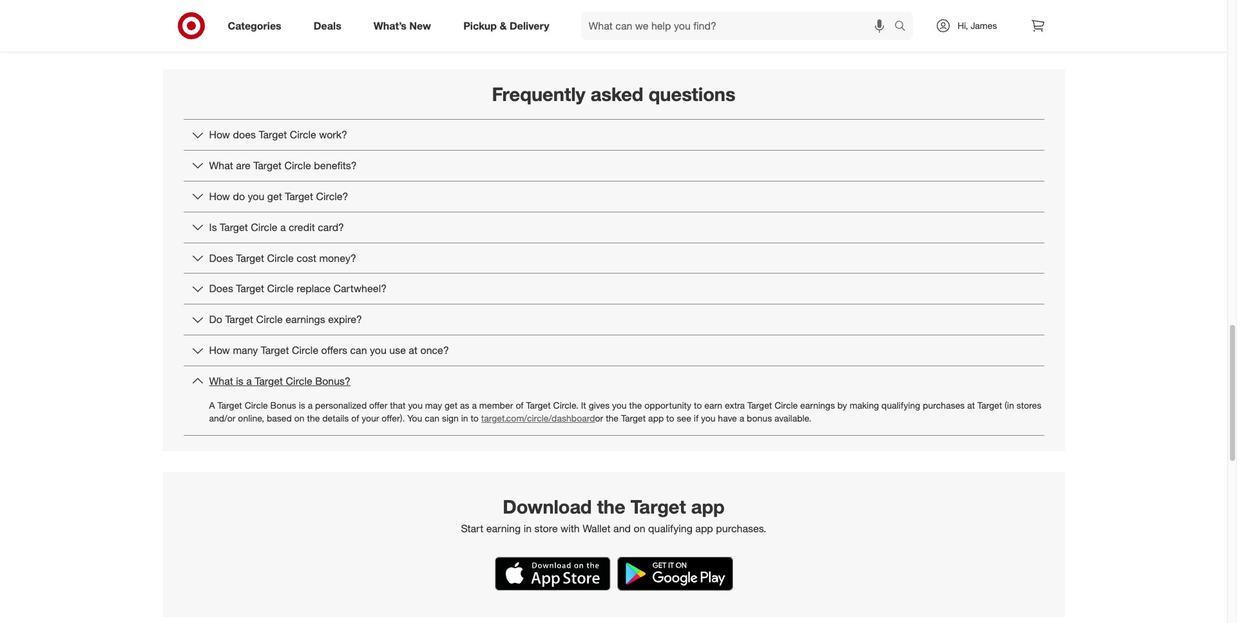 Task type: vqa. For each thing, say whether or not it's contained in the screenshot.
Don'T
yes



Task type: describe. For each thing, give the bounding box(es) containing it.
1 vertical spatial of
[[351, 413, 359, 424]]

a
[[209, 400, 215, 411]]

credit
[[289, 221, 315, 234]]

target right is
[[220, 221, 248, 234]]

1 vertical spatial app
[[691, 496, 725, 519]]

what for what is a target circle bonus?
[[209, 375, 233, 388]]

don't
[[471, 7, 495, 20]]

extra
[[725, 400, 745, 411]]

yet?
[[575, 7, 594, 20]]

target.com/circle/dashboard
[[481, 413, 595, 424]]

get inside dropdown button
[[267, 190, 282, 203]]

what are target circle benefits?
[[209, 159, 357, 172]]

new
[[410, 19, 431, 32]]

the inside download the target app start earning in store with wallet and on qualifying app purchases.
[[597, 496, 626, 519]]

more
[[626, 7, 649, 20]]

that
[[390, 400, 406, 411]]

can inside a target circle bonus is a personalized offer that you may get as a member of target circle. it gives you the opportunity to earn extra target circle earnings by making qualifying purchases at target (in stores and/or online, based on the details of your offer). you can sign in to
[[425, 413, 440, 424]]

do
[[209, 313, 222, 326]]

a right "bonus"
[[308, 400, 313, 411]]

see
[[677, 413, 692, 424]]

target.com/circle/dashboard link
[[481, 413, 595, 424]]

offer
[[369, 400, 388, 411]]

purchases
[[923, 400, 965, 411]]

you right if
[[701, 413, 716, 424]]

available.
[[775, 413, 812, 424]]

1 horizontal spatial to
[[667, 413, 675, 424]]

search button
[[889, 12, 920, 43]]

target right or
[[621, 413, 646, 424]]

how do you get target circle?
[[209, 190, 348, 203]]

sign
[[442, 413, 459, 424]]

search
[[889, 20, 920, 33]]

target inside dropdown button
[[236, 252, 264, 265]]

0 horizontal spatial have
[[498, 7, 519, 20]]

on inside a target circle bonus is a personalized offer that you may get as a member of target circle. it gives you the opportunity to earn extra target circle earnings by making qualifying purchases at target (in stores and/or online, based on the details of your offer). you can sign in to
[[294, 413, 305, 424]]

what's new link
[[363, 12, 447, 40]]

target right the are
[[254, 159, 282, 172]]

offers
[[321, 344, 347, 357]]

is inside what is a target circle bonus? dropdown button
[[236, 375, 244, 388]]

replace
[[297, 283, 331, 295]]

is target circle a credit card?
[[209, 221, 344, 234]]

making
[[850, 400, 879, 411]]

it
[[581, 400, 586, 411]]

can inside dropdown button
[[350, 344, 367, 357]]

learn
[[597, 7, 623, 20]]

target up "bonus"
[[255, 375, 283, 388]]

on inside download the target app start earning in store with wallet and on qualifying app purchases.
[[634, 523, 646, 536]]

do target circle earnings expire? button
[[183, 305, 1045, 335]]

2 redcard from the left
[[682, 7, 723, 20]]

earning
[[486, 523, 521, 536]]

based
[[267, 413, 292, 424]]

cost
[[297, 252, 317, 265]]

deals
[[314, 19, 341, 32]]

what are target circle benefits? button
[[183, 151, 1045, 181]]

once?
[[421, 344, 449, 357]]

member
[[479, 400, 513, 411]]

how does target circle work?
[[209, 128, 347, 141]]

how many target circle offers can you use at once?
[[209, 344, 449, 357]]

how does target circle work? button
[[183, 120, 1045, 150]]

you inside dropdown button
[[370, 344, 387, 357]]

learn more about redcard link
[[597, 6, 723, 21]]

circle inside what are target circle benefits? dropdown button
[[285, 159, 311, 172]]

does target circle cost money? button
[[183, 243, 1045, 274]]

qualifying inside a target circle bonus is a personalized offer that you may get as a member of target circle. it gives you the opportunity to earn extra target circle earnings by making qualifying purchases at target (in stores and/or online, based on the details of your offer). you can sign in to
[[882, 400, 921, 411]]

in inside a target circle bonus is a personalized offer that you may get as a member of target circle. it gives you the opportunity to earn extra target circle earnings by making qualifying purchases at target (in stores and/or online, based on the details of your offer). you can sign in to
[[461, 413, 468, 424]]

circle up online,
[[245, 400, 268, 411]]

hi,
[[958, 20, 969, 31]]

purchases.
[[716, 523, 767, 536]]

a left credit
[[280, 221, 286, 234]]

circle.
[[553, 400, 579, 411]]

2 vertical spatial app
[[696, 523, 713, 536]]

about
[[652, 7, 679, 20]]

does target circle cost money?
[[209, 252, 356, 265]]

circle inside the do target circle earnings expire? dropdown button
[[256, 313, 283, 326]]

how for how many target circle offers can you use at once?
[[209, 344, 230, 357]]

What can we help you find? suggestions appear below search field
[[581, 12, 898, 40]]

deals link
[[303, 12, 358, 40]]

download the target app start earning in store with wallet and on qualifying app purchases.
[[461, 496, 767, 536]]

what is a target circle bonus?
[[209, 375, 351, 388]]

what for what are target circle benefits?
[[209, 159, 233, 172]]

how do you get target circle? button
[[183, 182, 1045, 212]]

pickup & delivery
[[464, 19, 550, 32]]

earn
[[705, 400, 723, 411]]

in inside download the target app start earning in store with wallet and on qualifying app purchases.
[[524, 523, 532, 536]]

get it on google play image
[[617, 557, 733, 592]]

0 vertical spatial app
[[649, 413, 664, 424]]

james
[[971, 20, 998, 31]]

how many target circle offers can you use at once? button
[[183, 336, 1045, 366]]

you
[[408, 413, 422, 424]]

delivery
[[510, 19, 550, 32]]

start
[[461, 523, 484, 536]]

hi, james
[[958, 20, 998, 31]]

benefits?
[[314, 159, 357, 172]]

is inside a target circle bonus is a personalized offer that you may get as a member of target circle. it gives you the opportunity to earn extra target circle earnings by making qualifying purchases at target (in stores and/or online, based on the details of your offer). you can sign in to
[[299, 400, 305, 411]]

how for how do you get target circle?
[[209, 190, 230, 203]]

does
[[233, 128, 256, 141]]

target.com/circle/dashboard or the target app to see if you have a bonus available.
[[481, 413, 812, 424]]

you inside dropdown button
[[248, 190, 264, 203]]

categories
[[228, 19, 282, 32]]

the left "details"
[[307, 413, 320, 424]]

and
[[614, 523, 631, 536]]

with
[[561, 523, 580, 536]]

does target circle replace cartwheel?
[[209, 283, 387, 295]]

what's new
[[374, 19, 431, 32]]

by
[[838, 400, 848, 411]]

a right as in the bottom left of the page
[[472, 400, 477, 411]]

stores
[[1017, 400, 1042, 411]]



Task type: locate. For each thing, give the bounding box(es) containing it.
download
[[503, 496, 592, 519]]

do
[[233, 190, 245, 203]]

app
[[649, 413, 664, 424], [691, 496, 725, 519], [696, 523, 713, 536]]

1 horizontal spatial have
[[718, 413, 737, 424]]

have
[[498, 7, 519, 20], [718, 413, 737, 424]]

1 vertical spatial have
[[718, 413, 737, 424]]

circle up "bonus"
[[286, 375, 312, 388]]

a down many
[[246, 375, 252, 388]]

how left do
[[209, 190, 230, 203]]

the
[[629, 400, 642, 411], [307, 413, 320, 424], [606, 413, 619, 424], [597, 496, 626, 519]]

card?
[[318, 221, 344, 234]]

0 horizontal spatial qualifying
[[648, 523, 693, 536]]

earnings left by
[[801, 400, 835, 411]]

many
[[233, 344, 258, 357]]

0 horizontal spatial to
[[471, 413, 479, 424]]

1 horizontal spatial is
[[299, 400, 305, 411]]

at
[[409, 344, 418, 357], [968, 400, 975, 411]]

2 what from the top
[[209, 375, 233, 388]]

pickup & delivery link
[[453, 12, 566, 40]]

target up credit
[[285, 190, 313, 203]]

is
[[236, 375, 244, 388], [299, 400, 305, 411]]

a
[[522, 7, 528, 20], [280, 221, 286, 234], [246, 375, 252, 388], [308, 400, 313, 411], [472, 400, 477, 411], [740, 413, 745, 424]]

can down may
[[425, 413, 440, 424]]

and/or
[[209, 413, 236, 424]]

of
[[516, 400, 524, 411], [351, 413, 359, 424]]

in left store
[[524, 523, 532, 536]]

pickup
[[464, 19, 497, 32]]

your
[[362, 413, 379, 424]]

details
[[322, 413, 349, 424]]

how inside dropdown button
[[209, 190, 230, 203]]

at right purchases
[[968, 400, 975, 411]]

opportunity
[[645, 400, 692, 411]]

circle down does target circle cost money?
[[267, 283, 294, 295]]

1 horizontal spatial in
[[524, 523, 532, 536]]

circle inside how does target circle work? dropdown button
[[290, 128, 316, 141]]

you
[[248, 190, 264, 203], [370, 344, 387, 357], [408, 400, 423, 411], [612, 400, 627, 411], [701, 413, 716, 424]]

of left your
[[351, 413, 359, 424]]

how for how does target circle work?
[[209, 128, 230, 141]]

app down opportunity
[[649, 413, 664, 424]]

qualifying inside download the target app start earning in store with wallet and on qualifying app purchases.
[[648, 523, 693, 536]]

to up if
[[694, 400, 702, 411]]

app left purchases.
[[696, 523, 713, 536]]

target up the target.com/circle/dashboard link
[[526, 400, 551, 411]]

is target circle a credit card? button
[[183, 213, 1045, 243]]

0 vertical spatial is
[[236, 375, 244, 388]]

target up and
[[631, 496, 686, 519]]

what left the are
[[209, 159, 233, 172]]

&
[[500, 19, 507, 32]]

at inside a target circle bonus is a personalized offer that you may get as a member of target circle. it gives you the opportunity to earn extra target circle earnings by making qualifying purchases at target (in stores and/or online, based on the details of your offer). you can sign in to
[[968, 400, 975, 411]]

redcard left yet?
[[531, 7, 572, 20]]

redcard
[[531, 7, 572, 20], [682, 7, 723, 20]]

what is a target circle bonus? button
[[183, 367, 1045, 397]]

offer).
[[382, 413, 405, 424]]

0 horizontal spatial at
[[409, 344, 418, 357]]

questions
[[649, 83, 736, 106]]

target up the bonus
[[748, 400, 772, 411]]

on right based
[[294, 413, 305, 424]]

2 horizontal spatial to
[[694, 400, 702, 411]]

0 vertical spatial get
[[267, 190, 282, 203]]

cartwheel?
[[334, 283, 387, 295]]

circle down how do you get target circle? on the top of the page
[[251, 221, 278, 234]]

does inside dropdown button
[[209, 283, 233, 295]]

circle inside "does target circle replace cartwheel?" dropdown button
[[267, 283, 294, 295]]

circle left cost
[[267, 252, 294, 265]]

you right gives
[[612, 400, 627, 411]]

work?
[[319, 128, 347, 141]]

you up you
[[408, 400, 423, 411]]

earnings inside a target circle bonus is a personalized offer that you may get as a member of target circle. it gives you the opportunity to earn extra target circle earnings by making qualifying purchases at target (in stores and/or online, based on the details of your offer). you can sign in to
[[801, 400, 835, 411]]

qualifying right making
[[882, 400, 921, 411]]

0 vertical spatial what
[[209, 159, 233, 172]]

(in
[[1005, 400, 1015, 411]]

to
[[694, 400, 702, 411], [471, 413, 479, 424], [667, 413, 675, 424]]

what up a
[[209, 375, 233, 388]]

a target circle bonus is a personalized offer that you may get as a member of target circle. it gives you the opportunity to earn extra target circle earnings by making qualifying purchases at target (in stores and/or online, based on the details of your offer). you can sign in to
[[209, 400, 1042, 424]]

1 vertical spatial how
[[209, 190, 230, 203]]

1 horizontal spatial redcard
[[682, 7, 723, 20]]

may
[[425, 400, 442, 411]]

get up is target circle a credit card?
[[267, 190, 282, 203]]

on right and
[[634, 523, 646, 536]]

a right &
[[522, 7, 528, 20]]

target inside download the target app start earning in store with wallet and on qualifying app purchases.
[[631, 496, 686, 519]]

earnings down "does target circle replace cartwheel?"
[[286, 313, 325, 326]]

personalized
[[315, 400, 367, 411]]

1 vertical spatial in
[[524, 523, 532, 536]]

0 horizontal spatial is
[[236, 375, 244, 388]]

bonus
[[747, 413, 772, 424]]

1 horizontal spatial qualifying
[[882, 400, 921, 411]]

target down does target circle cost money?
[[236, 283, 264, 295]]

0 vertical spatial have
[[498, 7, 519, 20]]

2 does from the top
[[209, 283, 233, 295]]

1 horizontal spatial on
[[634, 523, 646, 536]]

1 horizontal spatial can
[[425, 413, 440, 424]]

1 horizontal spatial of
[[516, 400, 524, 411]]

target
[[259, 128, 287, 141], [254, 159, 282, 172], [285, 190, 313, 203], [220, 221, 248, 234], [236, 252, 264, 265], [236, 283, 264, 295], [225, 313, 253, 326], [261, 344, 289, 357], [255, 375, 283, 388], [218, 400, 242, 411], [526, 400, 551, 411], [748, 400, 772, 411], [978, 400, 1003, 411], [621, 413, 646, 424], [631, 496, 686, 519]]

0 horizontal spatial in
[[461, 413, 468, 424]]

wallet
[[583, 523, 611, 536]]

does down is
[[209, 252, 233, 265]]

is right "bonus"
[[299, 400, 305, 411]]

on
[[294, 413, 305, 424], [634, 523, 646, 536]]

3 how from the top
[[209, 344, 230, 357]]

1 horizontal spatial earnings
[[801, 400, 835, 411]]

does
[[209, 252, 233, 265], [209, 283, 233, 295]]

1 vertical spatial on
[[634, 523, 646, 536]]

asked
[[591, 83, 644, 106]]

app up purchases.
[[691, 496, 725, 519]]

does inside dropdown button
[[209, 252, 233, 265]]

don't have a redcard yet? learn more about redcard
[[471, 7, 723, 20]]

at inside dropdown button
[[409, 344, 418, 357]]

1 vertical spatial what
[[209, 375, 233, 388]]

the up and
[[597, 496, 626, 519]]

have down extra at the right bottom of page
[[718, 413, 737, 424]]

1 horizontal spatial get
[[445, 400, 458, 411]]

how left many
[[209, 344, 230, 357]]

in down as in the bottom left of the page
[[461, 413, 468, 424]]

circle up how do you get target circle? on the top of the page
[[285, 159, 311, 172]]

0 vertical spatial how
[[209, 128, 230, 141]]

are
[[236, 159, 251, 172]]

1 does from the top
[[209, 252, 233, 265]]

1 how from the top
[[209, 128, 230, 141]]

1 vertical spatial earnings
[[801, 400, 835, 411]]

have right don't
[[498, 7, 519, 20]]

earnings
[[286, 313, 325, 326], [801, 400, 835, 411]]

as
[[460, 400, 470, 411]]

frequently
[[492, 83, 586, 106]]

does up do
[[209, 283, 233, 295]]

circle up available.
[[775, 400, 798, 411]]

target inside dropdown button
[[285, 190, 313, 203]]

target up and/or
[[218, 400, 242, 411]]

1 horizontal spatial at
[[968, 400, 975, 411]]

do target circle earnings expire?
[[209, 313, 362, 326]]

1 vertical spatial get
[[445, 400, 458, 411]]

1 vertical spatial qualifying
[[648, 523, 693, 536]]

target down is target circle a credit card?
[[236, 252, 264, 265]]

1 vertical spatial can
[[425, 413, 440, 424]]

1 what from the top
[[209, 159, 233, 172]]

get up sign
[[445, 400, 458, 411]]

of up target.com/circle/dashboard
[[516, 400, 524, 411]]

2 vertical spatial how
[[209, 344, 230, 357]]

0 horizontal spatial redcard
[[531, 7, 572, 20]]

0 horizontal spatial get
[[267, 190, 282, 203]]

in
[[461, 413, 468, 424], [524, 523, 532, 536]]

if
[[694, 413, 699, 424]]

you left use
[[370, 344, 387, 357]]

can
[[350, 344, 367, 357], [425, 413, 440, 424]]

target right does
[[259, 128, 287, 141]]

0 horizontal spatial can
[[350, 344, 367, 357]]

money?
[[319, 252, 356, 265]]

0 vertical spatial in
[[461, 413, 468, 424]]

is
[[209, 221, 217, 234]]

bonus
[[270, 400, 296, 411]]

gives
[[589, 400, 610, 411]]

the up the target.com/circle/dashboard or the target app to see if you have a bonus available. at the bottom of the page
[[629, 400, 642, 411]]

categories link
[[217, 12, 298, 40]]

expire?
[[328, 313, 362, 326]]

redcard right about
[[682, 7, 723, 20]]

frequently asked questions
[[492, 83, 736, 106]]

1 vertical spatial does
[[209, 283, 233, 295]]

1 redcard from the left
[[531, 7, 572, 20]]

target right do
[[225, 313, 253, 326]]

circle inside is target circle a credit card? dropdown button
[[251, 221, 278, 234]]

does for does target circle cost money?
[[209, 252, 233, 265]]

1 vertical spatial is
[[299, 400, 305, 411]]

1 vertical spatial at
[[968, 400, 975, 411]]

get
[[267, 190, 282, 203], [445, 400, 458, 411]]

to down opportunity
[[667, 413, 675, 424]]

the right or
[[606, 413, 619, 424]]

store
[[535, 523, 558, 536]]

is down many
[[236, 375, 244, 388]]

you right do
[[248, 190, 264, 203]]

circle inside how many target circle offers can you use at once? dropdown button
[[292, 344, 319, 357]]

use
[[389, 344, 406, 357]]

target left (in
[[978, 400, 1003, 411]]

2 how from the top
[[209, 190, 230, 203]]

0 vertical spatial at
[[409, 344, 418, 357]]

how left does
[[209, 128, 230, 141]]

circle?
[[316, 190, 348, 203]]

qualifying
[[882, 400, 921, 411], [648, 523, 693, 536]]

circle
[[290, 128, 316, 141], [285, 159, 311, 172], [251, 221, 278, 234], [267, 252, 294, 265], [267, 283, 294, 295], [256, 313, 283, 326], [292, 344, 319, 357], [286, 375, 312, 388], [245, 400, 268, 411], [775, 400, 798, 411]]

download on the appstore image
[[495, 557, 611, 592]]

0 horizontal spatial of
[[351, 413, 359, 424]]

0 horizontal spatial on
[[294, 413, 305, 424]]

target right many
[[261, 344, 289, 357]]

0 vertical spatial does
[[209, 252, 233, 265]]

does target circle replace cartwheel? button
[[183, 274, 1045, 304]]

circle inside does target circle cost money? dropdown button
[[267, 252, 294, 265]]

does for does target circle replace cartwheel?
[[209, 283, 233, 295]]

0 horizontal spatial earnings
[[286, 313, 325, 326]]

circle left offers
[[292, 344, 319, 357]]

a down extra at the right bottom of page
[[740, 413, 745, 424]]

get inside a target circle bonus is a personalized offer that you may get as a member of target circle. it gives you the opportunity to earn extra target circle earnings by making qualifying purchases at target (in stores and/or online, based on the details of your offer). you can sign in to
[[445, 400, 458, 411]]

0 vertical spatial of
[[516, 400, 524, 411]]

what's
[[374, 19, 407, 32]]

bonus?
[[315, 375, 351, 388]]

at right use
[[409, 344, 418, 357]]

0 vertical spatial on
[[294, 413, 305, 424]]

0 vertical spatial qualifying
[[882, 400, 921, 411]]

circle left work?
[[290, 128, 316, 141]]

circle up many
[[256, 313, 283, 326]]

can right offers
[[350, 344, 367, 357]]

0 vertical spatial earnings
[[286, 313, 325, 326]]

qualifying up get it on google play image
[[648, 523, 693, 536]]

circle inside what is a target circle bonus? dropdown button
[[286, 375, 312, 388]]

0 vertical spatial can
[[350, 344, 367, 357]]

or
[[595, 413, 604, 424]]

earnings inside dropdown button
[[286, 313, 325, 326]]

to right sign
[[471, 413, 479, 424]]



